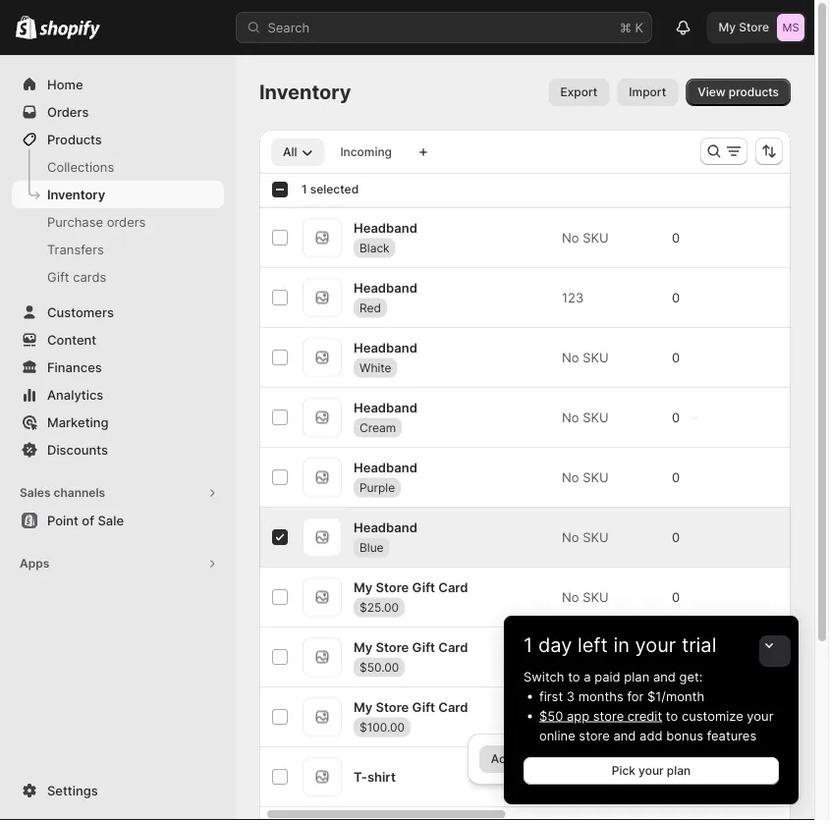 Task type: describe. For each thing, give the bounding box(es) containing it.
actions button
[[479, 746, 561, 773]]

my store image
[[777, 14, 805, 41]]

$25.00
[[360, 600, 399, 614]]

sku for my store gift card $25.00
[[583, 590, 609, 605]]

headband for headband purple
[[354, 460, 417, 475]]

cream link
[[354, 418, 402, 438]]

headband blue
[[354, 520, 417, 555]]

t-
[[354, 769, 367, 785]]

no for headband purple
[[562, 470, 579, 485]]

orders
[[107, 214, 146, 229]]

7 0 from the top
[[672, 590, 680, 605]]

settings
[[47, 783, 98, 798]]

no sku for my store gift card $25.00
[[562, 590, 609, 605]]

0 button for cream
[[664, 404, 708, 431]]

bonus
[[666, 728, 704, 743]]

shopify image
[[16, 15, 37, 39]]

0 button for white
[[664, 344, 708, 371]]

white link
[[354, 358, 398, 378]]

0 for headband purple
[[672, 470, 680, 485]]

headband black
[[354, 220, 417, 255]]

headband red
[[354, 280, 417, 315]]

0 vertical spatial store
[[593, 709, 624, 724]]

sku for headband cream
[[583, 410, 609, 425]]

tab list containing all
[[267, 138, 408, 166]]

credit
[[628, 709, 663, 724]]

headband link for headband red
[[354, 278, 417, 298]]

purchase orders
[[47, 214, 146, 229]]

gift left cards
[[47, 269, 69, 285]]

my store gift card $25.00
[[354, 580, 468, 614]]

no for headband white
[[562, 350, 579, 365]]

sku for my store gift card $100.00
[[583, 710, 609, 725]]

$50 app store credit link
[[540, 709, 663, 724]]

transfers
[[47, 242, 104, 257]]

9 no from the top
[[562, 769, 579, 785]]

products
[[729, 85, 779, 99]]

app
[[567, 709, 590, 724]]

discounts
[[47, 442, 108, 457]]

headband white
[[354, 340, 417, 375]]

customers
[[47, 305, 114, 320]]

and for store
[[614, 728, 636, 743]]

headband link for headband black
[[354, 218, 417, 238]]

headband link for headband purple
[[354, 458, 417, 477]]

actions
[[491, 752, 534, 767]]

store for my store gift card $25.00
[[376, 580, 409, 595]]

pick your plan
[[612, 764, 691, 778]]

no sku for headband blue
[[562, 530, 609, 545]]

first
[[540, 689, 563, 704]]

0 horizontal spatial to
[[568, 669, 580, 684]]

headband for headband black
[[354, 220, 417, 235]]

0 button for black
[[664, 224, 708, 252]]

my store gift card link for my store gift card $100.00
[[354, 697, 468, 717]]

products
[[47, 132, 102, 147]]

no for headband black
[[562, 230, 579, 245]]

cards
[[73, 269, 106, 285]]

0 button for purple
[[664, 464, 708, 491]]

gift cards link
[[12, 263, 224, 291]]

no sku for my store gift card $50.00
[[562, 650, 609, 665]]

0 button for store
[[664, 584, 708, 611]]

my store gift card $100.00
[[354, 699, 468, 734]]

collections link
[[12, 153, 224, 181]]

0 for headband red
[[672, 290, 680, 305]]

1 day left in your trial
[[524, 633, 717, 657]]

sku for headband purple
[[583, 470, 609, 485]]

online
[[540, 728, 576, 743]]

$25.00 link
[[354, 598, 405, 617]]

0 for headband blue
[[672, 530, 680, 545]]

my for my store gift card $50.00
[[354, 640, 373, 655]]

content
[[47, 332, 96, 347]]

no for my store gift card $50.00
[[562, 650, 579, 665]]

sales
[[20, 486, 51, 500]]

my store gift card $50.00
[[354, 640, 468, 674]]

0 vertical spatial inventory
[[259, 80, 351, 104]]

no sku for headband cream
[[562, 410, 609, 425]]

1 selected
[[302, 182, 359, 197]]

switch
[[524, 669, 565, 684]]

my for my store gift card $25.00
[[354, 580, 373, 595]]

your inside 'link'
[[639, 764, 664, 778]]

$100.00 link
[[354, 718, 411, 737]]

orders link
[[12, 98, 224, 126]]

card for my store gift card $100.00
[[439, 699, 468, 715]]

incoming link
[[329, 139, 404, 166]]

view products
[[698, 85, 779, 99]]

selected
[[310, 182, 359, 197]]

your inside dropdown button
[[635, 633, 676, 657]]

shirt
[[367, 769, 396, 785]]

apps
[[20, 557, 49, 571]]

features
[[707, 728, 757, 743]]

headband for headband white
[[354, 340, 417, 355]]

card for my store gift card $25.00
[[439, 580, 468, 595]]

sales channels
[[20, 486, 105, 500]]

in
[[614, 633, 630, 657]]

point
[[47, 513, 79, 528]]

export button
[[549, 79, 610, 106]]

blue link
[[354, 538, 390, 557]]

headband for headband cream
[[354, 400, 417, 415]]

paid
[[595, 669, 621, 684]]

no for headband blue
[[562, 530, 579, 545]]

channels
[[54, 486, 105, 500]]

products link
[[12, 126, 224, 153]]

red
[[360, 300, 381, 315]]

sale
[[98, 513, 124, 528]]

my store
[[719, 20, 769, 34]]

0 button for red
[[664, 284, 708, 312]]

view
[[698, 85, 726, 99]]

0 for headband white
[[672, 350, 680, 365]]

a
[[584, 669, 591, 684]]

1 for 1 selected
[[302, 182, 307, 197]]

headband link for headband white
[[354, 338, 417, 357]]

left
[[578, 633, 608, 657]]

no sku for headband white
[[562, 350, 609, 365]]

red link
[[354, 298, 387, 318]]

black link
[[354, 238, 396, 258]]

gift for my store gift card $25.00
[[412, 580, 435, 595]]

your inside to customize your online store and add bonus features
[[747, 709, 774, 724]]

$1/month
[[648, 689, 705, 704]]



Task type: vqa. For each thing, say whether or not it's contained in the screenshot.


Task type: locate. For each thing, give the bounding box(es) containing it.
7 0 button from the top
[[664, 584, 708, 611]]

2 vertical spatial your
[[639, 764, 664, 778]]

finances
[[47, 360, 102, 375]]

your right in
[[635, 633, 676, 657]]

$50.00 link
[[354, 658, 405, 677]]

0 for headband black
[[672, 230, 680, 245]]

discounts link
[[12, 436, 224, 464]]

5 no sku from the top
[[562, 530, 609, 545]]

headband link up "blue"
[[354, 518, 417, 537]]

gift down my store gift card $25.00
[[412, 640, 435, 655]]

1 horizontal spatial inventory
[[259, 80, 351, 104]]

3
[[567, 689, 575, 704]]

point of sale
[[47, 513, 124, 528]]

my up $50.00
[[354, 640, 373, 655]]

6 headband from the top
[[354, 520, 417, 535]]

transfers link
[[12, 236, 224, 263]]

store inside my store gift card $25.00
[[376, 580, 409, 595]]

headband link up cream
[[354, 398, 417, 417]]

purchase orders link
[[12, 208, 224, 236]]

tab list
[[267, 138, 408, 166]]

card up my store gift card $50.00
[[439, 580, 468, 595]]

cream
[[360, 420, 396, 435]]

4 0 button from the top
[[664, 404, 708, 431]]

3 0 from the top
[[672, 350, 680, 365]]

card down my store gift card $25.00
[[439, 640, 468, 655]]

0 vertical spatial plan
[[624, 669, 650, 684]]

headband
[[354, 220, 417, 235], [354, 280, 417, 295], [354, 340, 417, 355], [354, 400, 417, 415], [354, 460, 417, 475], [354, 520, 417, 535]]

1 vertical spatial inventory
[[47, 187, 105, 202]]

and left add
[[614, 728, 636, 743]]

sku
[[583, 230, 609, 245], [583, 350, 609, 365], [583, 410, 609, 425], [583, 470, 609, 485], [583, 530, 609, 545], [583, 590, 609, 605], [583, 650, 609, 665], [583, 710, 609, 725], [583, 769, 609, 785]]

my left my store "icon"
[[719, 20, 736, 34]]

sku for headband white
[[583, 350, 609, 365]]

all
[[283, 145, 297, 159]]

headband cream
[[354, 400, 417, 435]]

$50
[[540, 709, 563, 724]]

store down months
[[593, 709, 624, 724]]

sku for headband blue
[[583, 530, 609, 545]]

my inside my store gift card $50.00
[[354, 640, 373, 655]]

your
[[635, 633, 676, 657], [747, 709, 774, 724], [639, 764, 664, 778]]

2 0 from the top
[[672, 290, 680, 305]]

2 sku from the top
[[583, 350, 609, 365]]

0 horizontal spatial and
[[614, 728, 636, 743]]

headband up cream
[[354, 400, 417, 415]]

6 0 from the top
[[672, 530, 680, 545]]

1 my store gift card link from the top
[[354, 578, 468, 597]]

1 horizontal spatial 1
[[524, 633, 533, 657]]

1 vertical spatial to
[[666, 709, 678, 724]]

5 headband link from the top
[[354, 458, 417, 477]]

my store gift card link up $100.00 on the bottom left
[[354, 697, 468, 717]]

3 my store gift card link from the top
[[354, 697, 468, 717]]

my inside my store gift card $100.00
[[354, 699, 373, 715]]

$50.00
[[360, 660, 399, 674]]

1 0 button from the top
[[664, 224, 708, 252]]

collections
[[47, 159, 114, 174]]

1 vertical spatial 1
[[524, 633, 533, 657]]

white
[[360, 360, 392, 375]]

$50 app store credit
[[540, 709, 663, 724]]

point of sale button
[[0, 507, 236, 535]]

sales channels button
[[12, 480, 224, 507]]

store inside my store gift card $50.00
[[376, 640, 409, 655]]

0 horizontal spatial inventory
[[47, 187, 105, 202]]

3 sku from the top
[[583, 410, 609, 425]]

1 horizontal spatial and
[[653, 669, 676, 684]]

1 left selected
[[302, 182, 307, 197]]

headband link up red in the left top of the page
[[354, 278, 417, 298]]

k
[[635, 20, 644, 35]]

gift inside my store gift card $50.00
[[412, 640, 435, 655]]

store up $25.00
[[376, 580, 409, 595]]

gift for my store gift card $100.00
[[412, 699, 435, 715]]

gift down my store gift card $50.00
[[412, 699, 435, 715]]

8 no sku from the top
[[562, 710, 609, 725]]

store inside to customize your online store and add bonus features
[[579, 728, 610, 743]]

search
[[268, 20, 310, 35]]

shopify image
[[40, 20, 100, 40]]

black
[[360, 241, 390, 255]]

my for my store gift card $100.00
[[354, 699, 373, 715]]

no sku for headband black
[[562, 230, 609, 245]]

4 0 from the top
[[672, 410, 680, 425]]

gift down headband blue
[[412, 580, 435, 595]]

3 headband link from the top
[[354, 338, 417, 357]]

1 vertical spatial and
[[614, 728, 636, 743]]

and inside to customize your online store and add bonus features
[[614, 728, 636, 743]]

1 no sku from the top
[[562, 230, 609, 245]]

analytics link
[[12, 381, 224, 409]]

settings link
[[12, 777, 224, 805]]

marketing
[[47, 415, 109, 430]]

headband up purple
[[354, 460, 417, 475]]

7 no from the top
[[562, 650, 579, 665]]

⌘ k
[[620, 20, 644, 35]]

inventory up all dropdown button
[[259, 80, 351, 104]]

0 button for blue
[[664, 524, 708, 551]]

import
[[629, 85, 667, 99]]

4 sku from the top
[[583, 470, 609, 485]]

add
[[640, 728, 663, 743]]

store up $100.00 on the bottom left
[[376, 699, 409, 715]]

0 vertical spatial 1
[[302, 182, 307, 197]]

3 no sku from the top
[[562, 410, 609, 425]]

gift
[[47, 269, 69, 285], [412, 580, 435, 595], [412, 640, 435, 655], [412, 699, 435, 715]]

5 0 button from the top
[[664, 464, 708, 491]]

headband up white on the top of the page
[[354, 340, 417, 355]]

7 sku from the top
[[583, 650, 609, 665]]

4 headband link from the top
[[354, 398, 417, 417]]

0 horizontal spatial plan
[[624, 669, 650, 684]]

point of sale link
[[12, 507, 224, 535]]

your right pick
[[639, 764, 664, 778]]

1 horizontal spatial to
[[666, 709, 678, 724]]

and for plan
[[653, 669, 676, 684]]

purchase
[[47, 214, 103, 229]]

no for headband cream
[[562, 410, 579, 425]]

1 headband from the top
[[354, 220, 417, 235]]

no sku
[[562, 230, 609, 245], [562, 350, 609, 365], [562, 410, 609, 425], [562, 470, 609, 485], [562, 530, 609, 545], [562, 590, 609, 605], [562, 650, 609, 665], [562, 710, 609, 725], [562, 769, 609, 785]]

0 vertical spatial and
[[653, 669, 676, 684]]

card down my store gift card $50.00
[[439, 699, 468, 715]]

3 0 button from the top
[[664, 344, 708, 371]]

view products link
[[686, 79, 791, 106]]

2 headband link from the top
[[354, 278, 417, 298]]

sku for headband black
[[583, 230, 609, 245]]

my up $100.00 on the bottom left
[[354, 699, 373, 715]]

5 no from the top
[[562, 530, 579, 545]]

inventory inside inventory link
[[47, 187, 105, 202]]

0 horizontal spatial 1
[[302, 182, 307, 197]]

analytics
[[47, 387, 103, 402]]

home
[[47, 77, 83, 92]]

and up $1/month
[[653, 669, 676, 684]]

⌘
[[620, 20, 632, 35]]

trial
[[682, 633, 717, 657]]

1 day left in your trial element
[[504, 667, 799, 805]]

store for my store gift card $100.00
[[376, 699, 409, 715]]

2 no from the top
[[562, 350, 579, 365]]

1 vertical spatial store
[[579, 728, 610, 743]]

of
[[82, 513, 94, 528]]

my
[[719, 20, 736, 34], [354, 580, 373, 595], [354, 640, 373, 655], [354, 699, 373, 715]]

3 headband from the top
[[354, 340, 417, 355]]

store inside my store gift card $100.00
[[376, 699, 409, 715]]

no for my store gift card $25.00
[[562, 590, 579, 605]]

my store gift card link
[[354, 578, 468, 597], [354, 638, 468, 657], [354, 697, 468, 717]]

9 no sku from the top
[[562, 769, 609, 785]]

inventory up purchase
[[47, 187, 105, 202]]

headband link for headband cream
[[354, 398, 417, 417]]

store left my store "icon"
[[739, 20, 769, 34]]

2 no sku from the top
[[562, 350, 609, 365]]

4 no from the top
[[562, 470, 579, 485]]

finances link
[[12, 354, 224, 381]]

2 headband from the top
[[354, 280, 417, 295]]

headband for headband blue
[[354, 520, 417, 535]]

0 vertical spatial your
[[635, 633, 676, 657]]

purple link
[[354, 478, 401, 498]]

2 vertical spatial my store gift card link
[[354, 697, 468, 717]]

gift inside my store gift card $25.00
[[412, 580, 435, 595]]

1 for 1 day left in your trial
[[524, 633, 533, 657]]

card inside my store gift card $25.00
[[439, 580, 468, 595]]

2 card from the top
[[439, 640, 468, 655]]

my store gift card link up $50.00
[[354, 638, 468, 657]]

store
[[739, 20, 769, 34], [376, 580, 409, 595], [376, 640, 409, 655], [376, 699, 409, 715]]

t-shirt link
[[354, 768, 396, 787]]

headband up "blue"
[[354, 520, 417, 535]]

1 card from the top
[[439, 580, 468, 595]]

1 0 from the top
[[672, 230, 680, 245]]

my store gift card link for my store gift card $50.00
[[354, 638, 468, 657]]

1 vertical spatial plan
[[667, 764, 691, 778]]

headband purple
[[354, 460, 417, 495]]

your up the features
[[747, 709, 774, 724]]

6 headband link from the top
[[354, 518, 417, 537]]

to down $1/month
[[666, 709, 678, 724]]

orders
[[47, 104, 89, 119]]

$100.00
[[360, 720, 405, 734]]

plan up for
[[624, 669, 650, 684]]

no sku for headband purple
[[562, 470, 609, 485]]

switch to a paid plan and get:
[[524, 669, 703, 684]]

customers link
[[12, 299, 224, 326]]

to
[[568, 669, 580, 684], [666, 709, 678, 724]]

gift inside my store gift card $100.00
[[412, 699, 435, 715]]

to left the a
[[568, 669, 580, 684]]

pick your plan link
[[524, 758, 779, 785]]

headband link up black
[[354, 218, 417, 238]]

8 sku from the top
[[583, 710, 609, 725]]

6 sku from the top
[[583, 590, 609, 605]]

6 no sku from the top
[[562, 590, 609, 605]]

headband link up purple
[[354, 458, 417, 477]]

0 vertical spatial my store gift card link
[[354, 578, 468, 597]]

3 no from the top
[[562, 410, 579, 425]]

my for my store
[[719, 20, 736, 34]]

1 vertical spatial your
[[747, 709, 774, 724]]

1 inside dropdown button
[[524, 633, 533, 657]]

4 no sku from the top
[[562, 470, 609, 485]]

store for my store
[[739, 20, 769, 34]]

0 button
[[664, 224, 708, 252], [664, 284, 708, 312], [664, 344, 708, 371], [664, 404, 708, 431], [664, 464, 708, 491], [664, 524, 708, 551], [664, 584, 708, 611]]

marketing link
[[12, 409, 224, 436]]

store
[[593, 709, 624, 724], [579, 728, 610, 743]]

my store gift card link up $25.00
[[354, 578, 468, 597]]

incoming
[[340, 145, 392, 159]]

inventory link
[[12, 181, 224, 208]]

plan down bonus
[[667, 764, 691, 778]]

8 no from the top
[[562, 710, 579, 725]]

to inside to customize your online store and add bonus features
[[666, 709, 678, 724]]

no
[[562, 230, 579, 245], [562, 350, 579, 365], [562, 410, 579, 425], [562, 470, 579, 485], [562, 530, 579, 545], [562, 590, 579, 605], [562, 650, 579, 665], [562, 710, 579, 725], [562, 769, 579, 785]]

my inside my store gift card $25.00
[[354, 580, 373, 595]]

3 card from the top
[[439, 699, 468, 715]]

gift for my store gift card $50.00
[[412, 640, 435, 655]]

2 vertical spatial card
[[439, 699, 468, 715]]

headband up red in the left top of the page
[[354, 280, 417, 295]]

content link
[[12, 326, 224, 354]]

day
[[538, 633, 572, 657]]

headband up black
[[354, 220, 417, 235]]

0 vertical spatial card
[[439, 580, 468, 595]]

2 0 button from the top
[[664, 284, 708, 312]]

5 headband from the top
[[354, 460, 417, 475]]

4 headband from the top
[[354, 400, 417, 415]]

1 left day
[[524, 633, 533, 657]]

store up $50.00
[[376, 640, 409, 655]]

headband link for headband blue
[[354, 518, 417, 537]]

to customize your online store and add bonus features
[[540, 709, 774, 743]]

6 0 button from the top
[[664, 524, 708, 551]]

1
[[302, 182, 307, 197], [524, 633, 533, 657]]

card inside my store gift card $50.00
[[439, 640, 468, 655]]

headband for headband red
[[354, 280, 417, 295]]

import button
[[617, 79, 678, 106]]

store for my store gift card $50.00
[[376, 640, 409, 655]]

gift cards
[[47, 269, 106, 285]]

card for my store gift card $50.00
[[439, 640, 468, 655]]

1 no from the top
[[562, 230, 579, 245]]

get:
[[680, 669, 703, 684]]

store down $50 app store credit
[[579, 728, 610, 743]]

9 sku from the top
[[583, 769, 609, 785]]

sku for my store gift card $50.00
[[583, 650, 609, 665]]

1 headband link from the top
[[354, 218, 417, 238]]

inventory
[[259, 80, 351, 104], [47, 187, 105, 202]]

1 vertical spatial card
[[439, 640, 468, 655]]

no for my store gift card $100.00
[[562, 710, 579, 725]]

1 sku from the top
[[583, 230, 609, 245]]

2 my store gift card link from the top
[[354, 638, 468, 657]]

my up $25.00
[[354, 580, 373, 595]]

5 0 from the top
[[672, 470, 680, 485]]

6 no from the top
[[562, 590, 579, 605]]

purple
[[360, 480, 395, 495]]

0 vertical spatial to
[[568, 669, 580, 684]]

first 3 months for $1/month
[[540, 689, 705, 704]]

card inside my store gift card $100.00
[[439, 699, 468, 715]]

plan inside 'link'
[[667, 764, 691, 778]]

1 horizontal spatial plan
[[667, 764, 691, 778]]

1 vertical spatial my store gift card link
[[354, 638, 468, 657]]

months
[[579, 689, 624, 704]]

blue
[[360, 540, 384, 555]]

no sku for my store gift card $100.00
[[562, 710, 609, 725]]

1 day left in your trial button
[[504, 616, 799, 657]]

7 no sku from the top
[[562, 650, 609, 665]]

home link
[[12, 71, 224, 98]]

my store gift card link for my store gift card $25.00
[[354, 578, 468, 597]]

headband link up white on the top of the page
[[354, 338, 417, 357]]

5 sku from the top
[[583, 530, 609, 545]]



